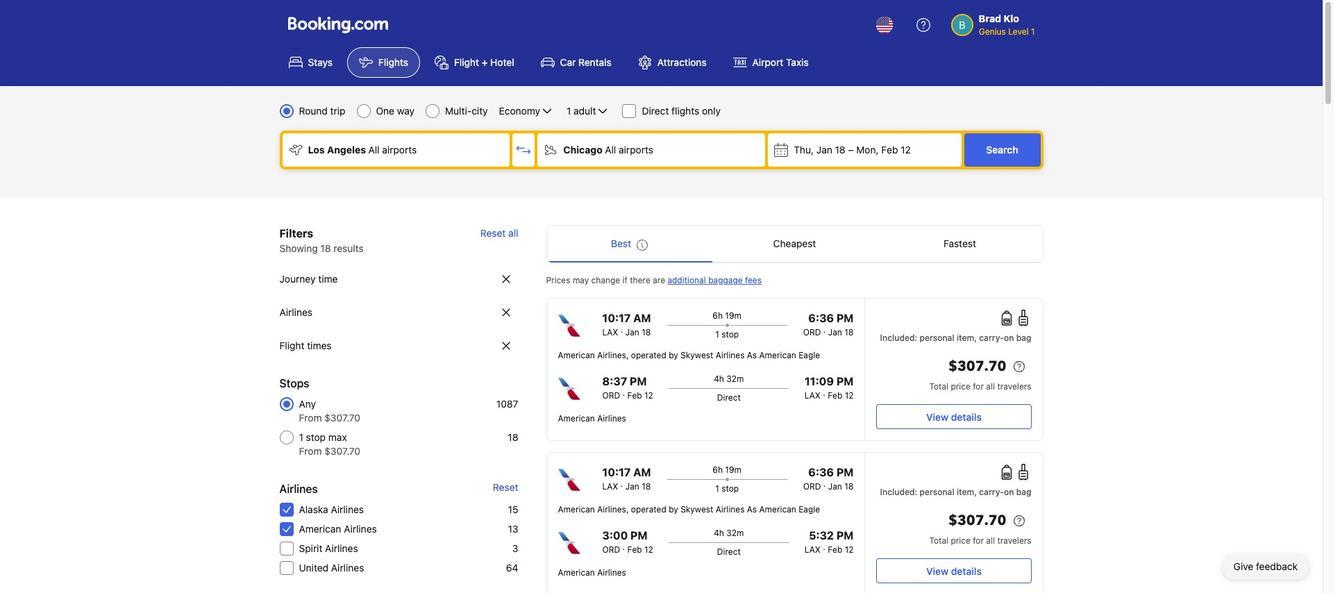 Task type: locate. For each thing, give the bounding box(es) containing it.
flight for flight + hotel
[[454, 56, 479, 68]]

0 vertical spatial total price for all travelers
[[930, 381, 1032, 392]]

eagle for 5:32
[[799, 504, 820, 515]]

item, for 5:32 pm
[[957, 487, 977, 497]]

0 vertical spatial $307.70 region
[[877, 356, 1032, 381]]

am
[[634, 312, 651, 324], [634, 466, 651, 479]]

1 view details from the top
[[927, 411, 982, 423]]

tab list
[[547, 226, 1043, 263]]

flight times
[[280, 340, 332, 351]]

1 6:36 pm ord . jan 18 from the top
[[803, 312, 854, 338]]

taxis
[[786, 56, 809, 68]]

1 vertical spatial 6h 19m
[[713, 465, 742, 475]]

stop for 8:37 pm
[[722, 329, 739, 340]]

2 on from the top
[[1004, 487, 1014, 497]]

journey time
[[280, 273, 338, 285]]

0 vertical spatial included: personal item, carry-on bag
[[880, 333, 1032, 343]]

1 vertical spatial as
[[747, 504, 757, 515]]

1 on from the top
[[1004, 333, 1014, 343]]

jan up 5:32
[[828, 481, 842, 492]]

airport taxis
[[753, 56, 809, 68]]

1 inside dropdown button
[[567, 105, 571, 117]]

4h 32m
[[714, 374, 744, 384], [714, 528, 744, 538]]

baggage
[[709, 275, 743, 285]]

12 inside 8:37 pm ord . feb 12
[[645, 390, 653, 401]]

all right chicago
[[605, 144, 616, 156]]

feb inside 8:37 pm ord . feb 12
[[628, 390, 642, 401]]

operated for 3:00 pm
[[631, 504, 667, 515]]

10:17 am lax . jan 18 for 8:37
[[602, 312, 651, 338]]

1 vertical spatial flight
[[280, 340, 305, 351]]

car rentals link
[[529, 47, 624, 78]]

2 19m from the top
[[725, 465, 742, 475]]

1 vertical spatial 6h
[[713, 465, 723, 475]]

lax down the 11:09
[[805, 390, 821, 401]]

1 32m from the top
[[727, 374, 744, 384]]

american airlines for 8:37
[[558, 413, 626, 424]]

1 travelers from the top
[[998, 381, 1032, 392]]

1 item, from the top
[[957, 333, 977, 343]]

4h for 8:37 pm
[[714, 374, 724, 384]]

0 vertical spatial view details button
[[877, 404, 1032, 429]]

view for 11:09 pm
[[927, 411, 949, 423]]

eagle up the 11:09
[[799, 350, 820, 360]]

1 vertical spatial included: personal item, carry-on bag
[[880, 487, 1032, 497]]

6h 19m
[[713, 310, 742, 321], [713, 465, 742, 475]]

2 view details button from the top
[[877, 558, 1032, 583]]

0 vertical spatial 6:36 pm ord . jan 18
[[803, 312, 854, 338]]

feb inside 5:32 pm lax . feb 12
[[828, 545, 843, 555]]

1
[[1031, 26, 1035, 37], [567, 105, 571, 117], [716, 329, 719, 340], [299, 431, 303, 443], [716, 483, 719, 494]]

12 inside 5:32 pm lax . feb 12
[[845, 545, 854, 555]]

jan inside dropdown button
[[817, 144, 833, 156]]

0 vertical spatial american airlines, operated by skywest airlines as american eagle
[[558, 350, 820, 360]]

thu, jan 18 – mon, feb 12 button
[[768, 133, 962, 167]]

0 vertical spatial 10:17
[[602, 312, 631, 324]]

4h 32m for 5:32 pm
[[714, 528, 744, 538]]

1 view from the top
[[927, 411, 949, 423]]

0 vertical spatial on
[[1004, 333, 1014, 343]]

1 horizontal spatial airports
[[619, 144, 654, 156]]

1 stop
[[716, 329, 739, 340], [716, 483, 739, 494]]

on
[[1004, 333, 1014, 343], [1004, 487, 1014, 497]]

1 10:17 am lax . jan 18 from the top
[[602, 312, 651, 338]]

eagle
[[799, 350, 820, 360], [799, 504, 820, 515]]

12 inside dropdown button
[[901, 144, 911, 156]]

18 left results
[[320, 242, 331, 254]]

. inside 3:00 pm ord . feb 12
[[623, 542, 625, 552]]

1 vertical spatial airlines,
[[597, 504, 629, 515]]

18 inside dropdown button
[[835, 144, 846, 156]]

1 personal from the top
[[920, 333, 955, 343]]

operated up 8:37 pm ord . feb 12
[[631, 350, 667, 360]]

0 vertical spatial operated
[[631, 350, 667, 360]]

there
[[630, 275, 651, 285]]

reset
[[480, 227, 506, 239], [493, 481, 519, 493]]

2 included: from the top
[[880, 487, 918, 497]]

operated for 8:37 pm
[[631, 350, 667, 360]]

skywest for 3:00 pm
[[681, 504, 714, 515]]

2 6h from the top
[[713, 465, 723, 475]]

0 vertical spatial item,
[[957, 333, 977, 343]]

2 eagle from the top
[[799, 504, 820, 515]]

1 6:36 from the top
[[809, 312, 834, 324]]

ord inside 8:37 pm ord . feb 12
[[602, 390, 620, 401]]

personal
[[920, 333, 955, 343], [920, 487, 955, 497]]

1 total price for all travelers from the top
[[930, 381, 1032, 392]]

1 1 stop from the top
[[716, 329, 739, 340]]

by for 3:00 pm
[[669, 504, 678, 515]]

american airlines down 'alaska airlines'
[[299, 523, 377, 535]]

1 vertical spatial stop
[[306, 431, 326, 443]]

$307.70 inside 1 stop max from $307.70
[[325, 445, 361, 457]]

ord down the 3:00
[[602, 545, 620, 555]]

thu, jan 18 – mon, feb 12
[[794, 144, 911, 156]]

2 view details from the top
[[927, 565, 982, 577]]

spirit
[[299, 542, 323, 554]]

0 horizontal spatial flight
[[280, 340, 305, 351]]

as for 11:09
[[747, 350, 757, 360]]

0 vertical spatial 10:17 am lax . jan 18
[[602, 312, 651, 338]]

2 view from the top
[[927, 565, 949, 577]]

flight left +
[[454, 56, 479, 68]]

1 am from the top
[[634, 312, 651, 324]]

3
[[513, 542, 519, 554]]

feb inside 3:00 pm ord . feb 12
[[628, 545, 642, 555]]

1 vertical spatial 32m
[[727, 528, 744, 538]]

feb for 8:37 pm
[[628, 390, 642, 401]]

american airlines, operated by skywest airlines as american eagle for 3:00 pm
[[558, 504, 820, 515]]

0 vertical spatial included:
[[880, 333, 918, 343]]

airlines, for 3:00 pm
[[597, 504, 629, 515]]

18 left the –
[[835, 144, 846, 156]]

1 by from the top
[[669, 350, 678, 360]]

1 vertical spatial skywest
[[681, 504, 714, 515]]

lax up the 3:00
[[602, 481, 618, 492]]

best image
[[637, 240, 648, 251], [637, 240, 648, 251]]

0 vertical spatial travelers
[[998, 381, 1032, 392]]

1 details from the top
[[951, 411, 982, 423]]

1 vertical spatial eagle
[[799, 504, 820, 515]]

2 travelers from the top
[[998, 536, 1032, 546]]

search button
[[964, 133, 1041, 167]]

0 vertical spatial eagle
[[799, 350, 820, 360]]

1 stop for 11:09 pm
[[716, 329, 739, 340]]

american airlines, operated by skywest airlines as american eagle up 8:37 pm ord . feb 12
[[558, 350, 820, 360]]

airports down one way
[[382, 144, 417, 156]]

0 vertical spatial 19m
[[725, 310, 742, 321]]

2 from from the top
[[299, 445, 322, 457]]

level
[[1009, 26, 1029, 37]]

additional
[[668, 275, 706, 285]]

airlines,
[[597, 350, 629, 360], [597, 504, 629, 515]]

6:36 pm ord . jan 18 up the 11:09
[[803, 312, 854, 338]]

stop for 3:00 pm
[[722, 483, 739, 494]]

0 vertical spatial for
[[973, 381, 984, 392]]

american airlines
[[558, 413, 626, 424], [299, 523, 377, 535], [558, 567, 626, 578]]

1 vertical spatial 6:36 pm ord . jan 18
[[803, 466, 854, 492]]

18 down there
[[642, 327, 651, 338]]

multi-city
[[445, 105, 488, 117]]

adult
[[574, 105, 596, 117]]

item,
[[957, 333, 977, 343], [957, 487, 977, 497]]

american airlines down the 3:00
[[558, 567, 626, 578]]

lax
[[602, 327, 618, 338], [805, 390, 821, 401], [602, 481, 618, 492], [805, 545, 821, 555]]

2 10:17 from the top
[[602, 466, 631, 479]]

1 vertical spatial price
[[951, 536, 971, 546]]

0 vertical spatial 32m
[[727, 374, 744, 384]]

results
[[334, 242, 364, 254]]

carry- for 11:09 pm
[[980, 333, 1004, 343]]

18 up 5:32 pm lax . feb 12
[[845, 481, 854, 492]]

attractions link
[[626, 47, 719, 78]]

1 vertical spatial 19m
[[725, 465, 742, 475]]

1 4h 32m from the top
[[714, 374, 744, 384]]

2 4h 32m from the top
[[714, 528, 744, 538]]

view details for 5:32 pm
[[927, 565, 982, 577]]

6:36 for 5:32
[[809, 466, 834, 479]]

. inside 5:32 pm lax . feb 12
[[823, 542, 826, 552]]

1 horizontal spatial flight
[[454, 56, 479, 68]]

1 vertical spatial from
[[299, 445, 322, 457]]

6:36 up 5:32
[[809, 466, 834, 479]]

0 vertical spatial view details
[[927, 411, 982, 423]]

2 6h 19m from the top
[[713, 465, 742, 475]]

included: personal item, carry-on bag
[[880, 333, 1032, 343], [880, 487, 1032, 497]]

10:17 am lax . jan 18 up the 3:00
[[602, 466, 651, 492]]

1 6h from the top
[[713, 310, 723, 321]]

american airlines, operated by skywest airlines as american eagle
[[558, 350, 820, 360], [558, 504, 820, 515]]

1 vertical spatial direct
[[717, 392, 741, 403]]

6h
[[713, 310, 723, 321], [713, 465, 723, 475]]

1 vertical spatial operated
[[631, 504, 667, 515]]

all right angeles
[[368, 144, 380, 156]]

0 vertical spatial all
[[509, 227, 519, 239]]

1 from from the top
[[299, 412, 322, 424]]

by for 8:37 pm
[[669, 350, 678, 360]]

2 total from the top
[[930, 536, 949, 546]]

2 airlines, from the top
[[597, 504, 629, 515]]

1 total from the top
[[930, 381, 949, 392]]

direct flights only
[[642, 105, 721, 117]]

2 vertical spatial stop
[[722, 483, 739, 494]]

2 $307.70 region from the top
[[877, 510, 1032, 535]]

6:36 pm ord . jan 18 for 11:09
[[803, 312, 854, 338]]

showing
[[280, 242, 318, 254]]

$307.70 region
[[877, 356, 1032, 381], [877, 510, 1032, 535]]

12 for 3:00 pm
[[645, 545, 653, 555]]

2 by from the top
[[669, 504, 678, 515]]

airlines, up the 3:00
[[597, 504, 629, 515]]

2 total price for all travelers from the top
[[930, 536, 1032, 546]]

10:17 up the 3:00
[[602, 466, 631, 479]]

lax down 5:32
[[805, 545, 821, 555]]

0 vertical spatial 6h
[[713, 310, 723, 321]]

1 vertical spatial view
[[927, 565, 949, 577]]

stays link
[[277, 47, 344, 78]]

one
[[376, 105, 395, 117]]

0 vertical spatial bag
[[1017, 333, 1032, 343]]

0 vertical spatial american airlines
[[558, 413, 626, 424]]

all inside button
[[509, 227, 519, 239]]

ord
[[803, 327, 821, 338], [602, 390, 620, 401], [803, 481, 821, 492], [602, 545, 620, 555]]

details
[[951, 411, 982, 423], [951, 565, 982, 577]]

filters
[[280, 227, 313, 240]]

1 vertical spatial carry-
[[980, 487, 1004, 497]]

1 eagle from the top
[[799, 350, 820, 360]]

1 vertical spatial item,
[[957, 487, 977, 497]]

1 airlines, from the top
[[597, 350, 629, 360]]

1 vertical spatial travelers
[[998, 536, 1032, 546]]

0 vertical spatial 4h
[[714, 374, 724, 384]]

1 vertical spatial view details
[[927, 565, 982, 577]]

rentals
[[579, 56, 612, 68]]

airports right chicago
[[619, 144, 654, 156]]

american airlines, operated by skywest airlines as american eagle up 3:00 pm ord . feb 12 on the bottom left
[[558, 504, 820, 515]]

total for 5:32 pm
[[930, 536, 949, 546]]

2 price from the top
[[951, 536, 971, 546]]

2 6:36 pm ord . jan 18 from the top
[[803, 466, 854, 492]]

0 horizontal spatial airports
[[382, 144, 417, 156]]

6:36 pm ord . jan 18 for 5:32
[[803, 466, 854, 492]]

2 vertical spatial all
[[987, 536, 995, 546]]

feb inside dropdown button
[[882, 144, 898, 156]]

1 all from the left
[[368, 144, 380, 156]]

6:36 up the 11:09
[[809, 312, 834, 324]]

4h for 3:00 pm
[[714, 528, 724, 538]]

feb for 3:00 pm
[[628, 545, 642, 555]]

1 bag from the top
[[1017, 333, 1032, 343]]

price for 11:09 pm
[[951, 381, 971, 392]]

1 vertical spatial on
[[1004, 487, 1014, 497]]

cheapest button
[[712, 226, 878, 262]]

lax inside 11:09 pm lax . feb 12
[[805, 390, 821, 401]]

0 vertical spatial skywest
[[681, 350, 714, 360]]

additional baggage fees link
[[668, 275, 762, 285]]

flights link
[[347, 47, 420, 78]]

1 operated from the top
[[631, 350, 667, 360]]

1 vertical spatial american airlines, operated by skywest airlines as american eagle
[[558, 504, 820, 515]]

2 skywest from the top
[[681, 504, 714, 515]]

airlines, for 8:37 pm
[[597, 350, 629, 360]]

united
[[299, 562, 329, 574]]

american airlines down '8:37'
[[558, 413, 626, 424]]

1 american airlines, operated by skywest airlines as american eagle from the top
[[558, 350, 820, 360]]

.
[[621, 324, 623, 335], [824, 324, 826, 335], [623, 388, 625, 398], [823, 388, 826, 398], [621, 479, 623, 489], [824, 479, 826, 489], [623, 542, 625, 552], [823, 542, 826, 552]]

1 stop for 5:32 pm
[[716, 483, 739, 494]]

18 up 11:09 pm lax . feb 12
[[845, 327, 854, 338]]

skywest for 8:37 pm
[[681, 350, 714, 360]]

from down any from $307.70
[[299, 445, 322, 457]]

0 vertical spatial airlines,
[[597, 350, 629, 360]]

2 all from the left
[[605, 144, 616, 156]]

flight for flight times
[[280, 340, 305, 351]]

1 vertical spatial total price for all travelers
[[930, 536, 1032, 546]]

0 vertical spatial stop
[[722, 329, 739, 340]]

12 inside 3:00 pm ord . feb 12
[[645, 545, 653, 555]]

feb inside 11:09 pm lax . feb 12
[[828, 390, 843, 401]]

2 am from the top
[[634, 466, 651, 479]]

2 for from the top
[[973, 536, 984, 546]]

from down any
[[299, 412, 322, 424]]

2 6:36 from the top
[[809, 466, 834, 479]]

$307.70 region for 11:09 pm
[[877, 356, 1032, 381]]

1 skywest from the top
[[681, 350, 714, 360]]

2 vertical spatial direct
[[717, 547, 741, 557]]

1 vertical spatial total
[[930, 536, 949, 546]]

10:17 am lax . jan 18 down if
[[602, 312, 651, 338]]

2 10:17 am lax . jan 18 from the top
[[602, 466, 651, 492]]

0 vertical spatial total
[[930, 381, 949, 392]]

1 included: from the top
[[880, 333, 918, 343]]

feb
[[882, 144, 898, 156], [628, 390, 642, 401], [828, 390, 843, 401], [628, 545, 642, 555], [828, 545, 843, 555]]

1 vertical spatial $307.70 region
[[877, 510, 1032, 535]]

0 vertical spatial details
[[951, 411, 982, 423]]

4h
[[714, 374, 724, 384], [714, 528, 724, 538]]

32m
[[727, 374, 744, 384], [727, 528, 744, 538]]

2 personal from the top
[[920, 487, 955, 497]]

are
[[653, 275, 665, 285]]

for
[[973, 381, 984, 392], [973, 536, 984, 546]]

city
[[472, 105, 488, 117]]

2 vertical spatial american airlines
[[558, 567, 626, 578]]

as
[[747, 350, 757, 360], [747, 504, 757, 515]]

2 32m from the top
[[727, 528, 744, 538]]

carry-
[[980, 333, 1004, 343], [980, 487, 1004, 497]]

0 vertical spatial reset
[[480, 227, 506, 239]]

0 vertical spatial 4h 32m
[[714, 374, 744, 384]]

details for 5:32 pm
[[951, 565, 982, 577]]

1 view details button from the top
[[877, 404, 1032, 429]]

0 vertical spatial personal
[[920, 333, 955, 343]]

direct
[[642, 105, 669, 117], [717, 392, 741, 403], [717, 547, 741, 557]]

1 price from the top
[[951, 381, 971, 392]]

1 vertical spatial reset
[[493, 481, 519, 493]]

1 vertical spatial for
[[973, 536, 984, 546]]

0 vertical spatial by
[[669, 350, 678, 360]]

eagle up 5:32
[[799, 504, 820, 515]]

times
[[307, 340, 332, 351]]

0 vertical spatial view
[[927, 411, 949, 423]]

1 vertical spatial view details button
[[877, 558, 1032, 583]]

lax inside 5:32 pm lax . feb 12
[[805, 545, 821, 555]]

jan right thu,
[[817, 144, 833, 156]]

0 vertical spatial am
[[634, 312, 651, 324]]

1 vertical spatial bag
[[1017, 487, 1032, 497]]

way
[[397, 105, 415, 117]]

2 included: personal item, carry-on bag from the top
[[880, 487, 1032, 497]]

1 vertical spatial 6:36
[[809, 466, 834, 479]]

2 item, from the top
[[957, 487, 977, 497]]

airport
[[753, 56, 784, 68]]

total price for all travelers for 11:09 pm
[[930, 381, 1032, 392]]

2 4h from the top
[[714, 528, 724, 538]]

1 carry- from the top
[[980, 333, 1004, 343]]

0 vertical spatial 6:36
[[809, 312, 834, 324]]

feedback
[[1257, 561, 1298, 572]]

2 american airlines, operated by skywest airlines as american eagle from the top
[[558, 504, 820, 515]]

jan up the 11:09
[[828, 327, 842, 338]]

flight left the times at left bottom
[[280, 340, 305, 351]]

1 airports from the left
[[382, 144, 417, 156]]

flights
[[672, 105, 700, 117]]

1 10:17 from the top
[[602, 312, 631, 324]]

0 vertical spatial 6h 19m
[[713, 310, 742, 321]]

6h for 3:00 pm
[[713, 465, 723, 475]]

on for 11:09 pm
[[1004, 333, 1014, 343]]

view
[[927, 411, 949, 423], [927, 565, 949, 577]]

angeles
[[327, 144, 366, 156]]

by
[[669, 350, 678, 360], [669, 504, 678, 515]]

1 vertical spatial by
[[669, 504, 678, 515]]

booking.com logo image
[[288, 16, 388, 33], [288, 16, 388, 33]]

pm inside 8:37 pm ord . feb 12
[[630, 375, 647, 388]]

19m
[[725, 310, 742, 321], [725, 465, 742, 475]]

reset inside button
[[480, 227, 506, 239]]

12 for 5:32 pm
[[845, 545, 854, 555]]

1 vertical spatial personal
[[920, 487, 955, 497]]

0 vertical spatial 1 stop
[[716, 329, 739, 340]]

reset for reset
[[493, 481, 519, 493]]

chicago
[[564, 144, 603, 156]]

2 as from the top
[[747, 504, 757, 515]]

1 vertical spatial 10:17 am lax . jan 18
[[602, 466, 651, 492]]

2 1 stop from the top
[[716, 483, 739, 494]]

19m for 11:09 pm
[[725, 310, 742, 321]]

10:17 am lax . jan 18 for 3:00
[[602, 466, 651, 492]]

1 4h from the top
[[714, 374, 724, 384]]

1 $307.70 region from the top
[[877, 356, 1032, 381]]

1 included: personal item, carry-on bag from the top
[[880, 333, 1032, 343]]

1 vertical spatial am
[[634, 466, 651, 479]]

1 vertical spatial details
[[951, 565, 982, 577]]

on for 5:32 pm
[[1004, 487, 1014, 497]]

pm inside 5:32 pm lax . feb 12
[[837, 529, 854, 542]]

attractions
[[658, 56, 707, 68]]

0 vertical spatial carry-
[[980, 333, 1004, 343]]

12
[[901, 144, 911, 156], [645, 390, 653, 401], [845, 390, 854, 401], [645, 545, 653, 555], [845, 545, 854, 555]]

operated up 3:00 pm ord . feb 12 on the bottom left
[[631, 504, 667, 515]]

0 vertical spatial as
[[747, 350, 757, 360]]

price for 5:32 pm
[[951, 536, 971, 546]]

total
[[930, 381, 949, 392], [930, 536, 949, 546]]

0 vertical spatial direct
[[642, 105, 669, 117]]

1 vertical spatial all
[[987, 381, 995, 392]]

2 carry- from the top
[[980, 487, 1004, 497]]

10:17 down if
[[602, 312, 631, 324]]

1 vertical spatial 1 stop
[[716, 483, 739, 494]]

0 vertical spatial flight
[[454, 56, 479, 68]]

2 bag from the top
[[1017, 487, 1032, 497]]

0 horizontal spatial all
[[368, 144, 380, 156]]

2 details from the top
[[951, 565, 982, 577]]

1 vertical spatial 4h 32m
[[714, 528, 744, 538]]

feb for 11:09 pm
[[828, 390, 843, 401]]

1 vertical spatial included:
[[880, 487, 918, 497]]

showing 18 results
[[280, 242, 364, 254]]

0 vertical spatial price
[[951, 381, 971, 392]]

0 vertical spatial from
[[299, 412, 322, 424]]

1 as from the top
[[747, 350, 757, 360]]

2 operated from the top
[[631, 504, 667, 515]]

32m for 5:32 pm
[[727, 528, 744, 538]]

1 vertical spatial 10:17
[[602, 466, 631, 479]]

1 horizontal spatial all
[[605, 144, 616, 156]]

6:36 pm ord . jan 18 up 5:32
[[803, 466, 854, 492]]

1 6h 19m from the top
[[713, 310, 742, 321]]

1 19m from the top
[[725, 310, 742, 321]]

airlines, up '8:37'
[[597, 350, 629, 360]]

ord up 5:32
[[803, 481, 821, 492]]

1 vertical spatial 4h
[[714, 528, 724, 538]]

ord down '8:37'
[[602, 390, 620, 401]]

1 for from the top
[[973, 381, 984, 392]]

12 inside 11:09 pm lax . feb 12
[[845, 390, 854, 401]]

los
[[308, 144, 325, 156]]

all for 11:09 pm
[[987, 381, 995, 392]]

brad klo genius level 1
[[979, 13, 1035, 37]]

total price for all travelers for 5:32 pm
[[930, 536, 1032, 546]]

jan up '8:37'
[[626, 327, 640, 338]]

am for 3:00 pm
[[634, 466, 651, 479]]



Task type: describe. For each thing, give the bounding box(es) containing it.
eagle for 11:09
[[799, 350, 820, 360]]

personal for 5:32 pm
[[920, 487, 955, 497]]

spirit airlines
[[299, 542, 358, 554]]

prices
[[546, 275, 571, 285]]

multi-
[[445, 105, 472, 117]]

max
[[328, 431, 347, 443]]

+
[[482, 56, 488, 68]]

give
[[1234, 561, 1254, 572]]

american airlines, operated by skywest airlines as american eagle for 8:37 pm
[[558, 350, 820, 360]]

best button
[[547, 226, 712, 262]]

5:32
[[809, 529, 834, 542]]

for for 5:32 pm
[[973, 536, 984, 546]]

11:09
[[805, 375, 834, 388]]

genius
[[979, 26, 1006, 37]]

6:36 for 11:09
[[809, 312, 834, 324]]

1 vertical spatial american airlines
[[299, 523, 377, 535]]

flight + hotel link
[[423, 47, 526, 78]]

reset for reset all
[[480, 227, 506, 239]]

$307.70 region for 5:32 pm
[[877, 510, 1032, 535]]

1 adult button
[[565, 103, 612, 119]]

prices may change if there are additional baggage fees
[[546, 275, 762, 285]]

reset all button
[[480, 225, 519, 242]]

32m for 11:09 pm
[[727, 374, 744, 384]]

as for 5:32
[[747, 504, 757, 515]]

lax up '8:37'
[[602, 327, 618, 338]]

thu,
[[794, 144, 814, 156]]

one way
[[376, 105, 415, 117]]

pm inside 3:00 pm ord . feb 12
[[631, 529, 648, 542]]

chicago all airports
[[564, 144, 654, 156]]

stays
[[308, 56, 333, 68]]

total for 11:09 pm
[[930, 381, 949, 392]]

6h 19m for 11:09 pm
[[713, 310, 742, 321]]

journey
[[280, 273, 316, 285]]

6h for 8:37 pm
[[713, 310, 723, 321]]

1 adult
[[567, 105, 596, 117]]

search
[[987, 144, 1019, 156]]

trip
[[330, 105, 346, 117]]

give feedback
[[1234, 561, 1298, 572]]

brad
[[979, 13, 1002, 24]]

direct for 3:00 pm
[[717, 547, 741, 557]]

12 for 8:37 pm
[[645, 390, 653, 401]]

flight + hotel
[[454, 56, 514, 68]]

los angeles all airports
[[308, 144, 417, 156]]

only
[[702, 105, 721, 117]]

18 up 3:00 pm ord . feb 12 on the bottom left
[[642, 481, 651, 492]]

item, for 11:09 pm
[[957, 333, 977, 343]]

included: for 11:09 pm
[[880, 333, 918, 343]]

from inside 1 stop max from $307.70
[[299, 445, 322, 457]]

reset all
[[480, 227, 519, 239]]

alaska airlines
[[299, 504, 364, 515]]

10:17 for 3:00
[[602, 466, 631, 479]]

10:17 for 8:37
[[602, 312, 631, 324]]

view for 5:32 pm
[[927, 565, 949, 577]]

flights
[[379, 56, 408, 68]]

1 inside brad klo genius level 1
[[1031, 26, 1035, 37]]

19m for 5:32 pm
[[725, 465, 742, 475]]

economy
[[499, 105, 540, 117]]

all for 5:32 pm
[[987, 536, 995, 546]]

included: personal item, carry-on bag for 11:09 pm
[[880, 333, 1032, 343]]

from inside any from $307.70
[[299, 412, 322, 424]]

alaska
[[299, 504, 328, 515]]

$307.70 inside any from $307.70
[[325, 412, 361, 424]]

airport taxis link
[[721, 47, 821, 78]]

64
[[506, 562, 519, 574]]

6h 19m for 5:32 pm
[[713, 465, 742, 475]]

. inside 8:37 pm ord . feb 12
[[623, 388, 625, 398]]

time
[[318, 273, 338, 285]]

view details for 11:09 pm
[[927, 411, 982, 423]]

–
[[848, 144, 854, 156]]

for for 11:09 pm
[[973, 381, 984, 392]]

round trip
[[299, 105, 346, 117]]

1 stop max from $307.70
[[299, 431, 361, 457]]

tab list containing best
[[547, 226, 1043, 263]]

18 down 1087
[[508, 431, 519, 443]]

best
[[611, 238, 631, 249]]

feb for 5:32 pm
[[828, 545, 843, 555]]

bag for 5:32 pm
[[1017, 487, 1032, 497]]

fastest button
[[878, 226, 1043, 262]]

cheapest
[[774, 238, 816, 249]]

change
[[591, 275, 620, 285]]

pm inside 11:09 pm lax . feb 12
[[837, 375, 854, 388]]

view details button for 11:09 pm
[[877, 404, 1032, 429]]

hotel
[[490, 56, 514, 68]]

15
[[508, 504, 519, 515]]

klo
[[1004, 13, 1020, 24]]

car
[[560, 56, 576, 68]]

5:32 pm lax . feb 12
[[805, 529, 854, 555]]

13
[[508, 523, 519, 535]]

1087
[[497, 398, 519, 410]]

. inside 11:09 pm lax . feb 12
[[823, 388, 826, 398]]

ord up the 11:09
[[803, 327, 821, 338]]

give feedback button
[[1223, 554, 1309, 579]]

ord inside 3:00 pm ord . feb 12
[[602, 545, 620, 555]]

round
[[299, 105, 328, 117]]

8:37
[[602, 375, 627, 388]]

mon,
[[857, 144, 879, 156]]

3:00
[[602, 529, 628, 542]]

travelers for 11:09 pm
[[998, 381, 1032, 392]]

included: for 5:32 pm
[[880, 487, 918, 497]]

view details button for 5:32 pm
[[877, 558, 1032, 583]]

11:09 pm lax . feb 12
[[805, 375, 854, 401]]

1 inside 1 stop max from $307.70
[[299, 431, 303, 443]]

american airlines for 3:00
[[558, 567, 626, 578]]

8:37 pm ord . feb 12
[[602, 375, 653, 401]]

3:00 pm ord . feb 12
[[602, 529, 653, 555]]

reset button
[[493, 481, 519, 495]]

carry- for 5:32 pm
[[980, 487, 1004, 497]]

jan up the 3:00
[[626, 481, 640, 492]]

stop inside 1 stop max from $307.70
[[306, 431, 326, 443]]

fees
[[745, 275, 762, 285]]

included: personal item, carry-on bag for 5:32 pm
[[880, 487, 1032, 497]]

2 airports from the left
[[619, 144, 654, 156]]

any
[[299, 398, 316, 410]]

any from $307.70
[[299, 398, 361, 424]]

travelers for 5:32 pm
[[998, 536, 1032, 546]]

12 for 11:09 pm
[[845, 390, 854, 401]]

united airlines
[[299, 562, 364, 574]]

personal for 11:09 pm
[[920, 333, 955, 343]]

am for 8:37 pm
[[634, 312, 651, 324]]

car rentals
[[560, 56, 612, 68]]

bag for 11:09 pm
[[1017, 333, 1032, 343]]

details for 11:09 pm
[[951, 411, 982, 423]]

may
[[573, 275, 589, 285]]

direct for 8:37 pm
[[717, 392, 741, 403]]

4h 32m for 11:09 pm
[[714, 374, 744, 384]]



Task type: vqa. For each thing, say whether or not it's contained in the screenshot.
round-trip · 1 traveler · fri, jan 19 - wed, jan 31 atlanta to lagos
no



